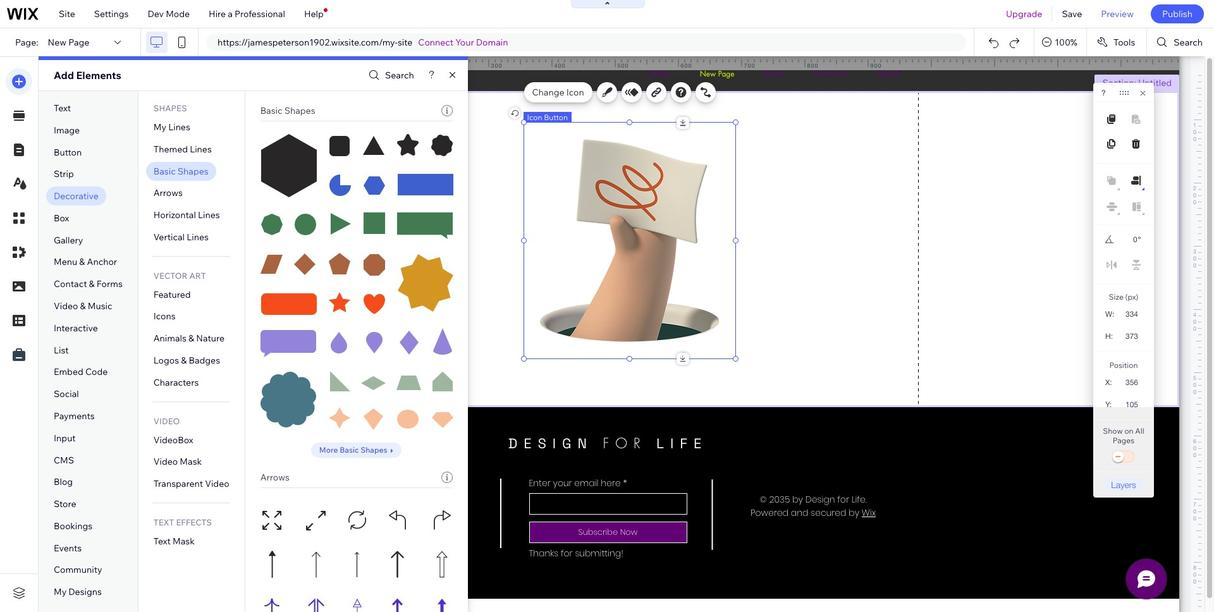Task type: vqa. For each thing, say whether or not it's contained in the screenshot.
Anchor
yes



Task type: describe. For each thing, give the bounding box(es) containing it.
professional
[[235, 8, 285, 20]]

& for forms
[[89, 279, 95, 290]]

tools
[[1114, 37, 1136, 48]]

forms
[[97, 279, 123, 290]]

contact
[[54, 279, 87, 290]]

nature
[[196, 333, 225, 344]]

horizontal lines
[[154, 209, 220, 221]]

lines for horizontal lines
[[198, 209, 220, 221]]

400
[[554, 62, 566, 69]]

settings
[[94, 8, 129, 20]]

preview button
[[1092, 0, 1144, 28]]

all
[[1136, 426, 1145, 436]]

0 vertical spatial basic shapes
[[260, 105, 315, 116]]

image
[[54, 124, 80, 136]]

themed
[[154, 143, 188, 155]]

more basic shapes button
[[311, 443, 402, 458]]

save button
[[1053, 0, 1092, 28]]

& for anchor
[[79, 257, 85, 268]]

bookings
[[54, 521, 93, 532]]

strip
[[54, 168, 74, 180]]

logos
[[154, 355, 179, 366]]

art
[[189, 271, 206, 281]]

my for my lines
[[154, 121, 166, 133]]

size
[[1109, 292, 1124, 302]]

800
[[808, 62, 819, 69]]

interactive
[[54, 323, 98, 334]]

new
[[48, 37, 66, 48]]

? button
[[1102, 89, 1106, 97]]

1 vertical spatial basic
[[154, 165, 176, 177]]

1 horizontal spatial search
[[1174, 37, 1203, 48]]

layers
[[1112, 480, 1137, 490]]

anchor
[[87, 257, 117, 268]]

video for video mask
[[154, 456, 178, 468]]

my designs
[[54, 587, 102, 598]]

text for text mask
[[154, 536, 171, 547]]

a
[[228, 8, 233, 20]]

more basic shapes
[[319, 445, 387, 455]]

publish button
[[1151, 4, 1204, 23]]

community
[[54, 565, 102, 576]]

menu
[[54, 257, 77, 268]]

1 horizontal spatial basic
[[260, 105, 283, 116]]

size (px)
[[1109, 292, 1139, 302]]

0 vertical spatial arrows
[[154, 187, 183, 199]]

700
[[744, 62, 756, 69]]

text for text
[[54, 102, 71, 114]]

x:
[[1106, 378, 1113, 387]]

text for text effects
[[154, 517, 174, 528]]

embed
[[54, 367, 83, 378]]

more
[[319, 445, 338, 455]]

connect
[[418, 37, 454, 48]]

h:
[[1106, 332, 1113, 341]]

600
[[681, 62, 692, 69]]

y:
[[1106, 400, 1112, 409]]

save
[[1062, 8, 1083, 20]]

mask for video mask
[[180, 456, 202, 468]]

untitled
[[1139, 77, 1172, 89]]

1 vertical spatial icon
[[527, 113, 542, 122]]

video & music
[[54, 301, 112, 312]]

elements
[[76, 69, 121, 82]]

blog
[[54, 477, 73, 488]]

box
[[54, 212, 69, 224]]

position
[[1110, 361, 1138, 370]]

add elements
[[54, 69, 121, 82]]

dev
[[148, 8, 164, 20]]

my lines
[[154, 121, 190, 133]]

publish
[[1163, 8, 1193, 20]]

vector art
[[154, 271, 206, 281]]

store
[[54, 499, 76, 510]]

video mask
[[154, 456, 202, 468]]

input
[[54, 433, 76, 444]]

w:
[[1106, 310, 1115, 319]]

themed lines
[[154, 143, 212, 155]]

videobox
[[154, 434, 193, 446]]

characters
[[154, 377, 199, 388]]

add
[[54, 69, 74, 82]]

show
[[1103, 426, 1123, 436]]

your
[[456, 37, 474, 48]]

transparent video
[[154, 478, 229, 490]]

icons
[[154, 311, 176, 322]]

100%
[[1055, 37, 1078, 48]]



Task type: locate. For each thing, give the bounding box(es) containing it.
switch
[[1112, 449, 1137, 466]]

help
[[304, 8, 324, 20]]

video down contact
[[54, 301, 78, 312]]

1 horizontal spatial arrows
[[260, 472, 290, 483]]

1 horizontal spatial icon
[[567, 87, 584, 98]]

1 vertical spatial search button
[[366, 66, 414, 84]]

search button down site
[[366, 66, 414, 84]]

mask
[[180, 456, 202, 468], [173, 536, 195, 547]]

text effects
[[154, 517, 212, 528]]

1 horizontal spatial button
[[544, 113, 568, 122]]

1 horizontal spatial search button
[[1148, 28, 1215, 56]]

cms
[[54, 455, 74, 466]]

events
[[54, 543, 82, 554]]

my up themed
[[154, 121, 166, 133]]

https://jamespeterson1902.wixsite.com/my-
[[218, 37, 398, 48]]

& for badges
[[181, 355, 187, 366]]

my for my designs
[[54, 587, 67, 598]]

1 vertical spatial basic shapes
[[154, 165, 209, 177]]

0 vertical spatial icon
[[567, 87, 584, 98]]

vertical lines
[[154, 231, 209, 243]]

hire a professional
[[209, 8, 285, 20]]

lines down horizontal lines
[[187, 231, 209, 243]]

text down text effects on the left
[[154, 536, 171, 547]]

button down image
[[54, 146, 82, 158]]

music
[[88, 301, 112, 312]]

& right menu
[[79, 257, 85, 268]]

show on all pages
[[1103, 426, 1145, 445]]

2 vertical spatial text
[[154, 536, 171, 547]]

lines right horizontal
[[198, 209, 220, 221]]

& left nature
[[189, 333, 194, 344]]

domain
[[476, 37, 508, 48]]

lines for my lines
[[168, 121, 190, 133]]

on
[[1125, 426, 1134, 436]]

0 horizontal spatial my
[[54, 587, 67, 598]]

0 vertical spatial mask
[[180, 456, 202, 468]]

icon down change
[[527, 113, 542, 122]]

animals
[[154, 333, 187, 344]]

layers button
[[1104, 478, 1144, 492]]

change
[[532, 87, 565, 98]]

https://jamespeterson1902.wixsite.com/my-site connect your domain
[[218, 37, 508, 48]]

code
[[85, 367, 108, 378]]

text up image
[[54, 102, 71, 114]]

logos & badges
[[154, 355, 220, 366]]

?
[[1102, 89, 1106, 97]]

video right transparent
[[205, 478, 229, 490]]

0 vertical spatial button
[[544, 113, 568, 122]]

lines right themed
[[190, 143, 212, 155]]

0 horizontal spatial search button
[[366, 66, 414, 84]]

1 vertical spatial search
[[385, 70, 414, 81]]

site
[[398, 37, 413, 48]]

icon
[[567, 87, 584, 98], [527, 113, 542, 122]]

& for nature
[[189, 333, 194, 344]]

dev mode
[[148, 8, 190, 20]]

search down publish button
[[1174, 37, 1203, 48]]

(px)
[[1126, 292, 1139, 302]]

section: untitled
[[1103, 77, 1172, 89]]

payments
[[54, 411, 95, 422]]

mask down text effects on the left
[[173, 536, 195, 547]]

list
[[54, 345, 69, 356]]

video up the videobox
[[154, 416, 180, 426]]

2 horizontal spatial basic
[[340, 445, 359, 455]]

mask up transparent video
[[180, 456, 202, 468]]

vertical
[[154, 231, 185, 243]]

300
[[491, 62, 503, 69]]

my
[[154, 121, 166, 133], [54, 587, 67, 598]]

text up text mask
[[154, 517, 174, 528]]

search
[[1174, 37, 1203, 48], [385, 70, 414, 81]]

transparent
[[154, 478, 203, 490]]

None text field
[[1119, 306, 1144, 323], [1119, 374, 1144, 391], [1118, 396, 1144, 413], [1119, 306, 1144, 323], [1119, 374, 1144, 391], [1118, 396, 1144, 413]]

menu & anchor
[[54, 257, 117, 268]]

designs
[[69, 587, 102, 598]]

0 horizontal spatial button
[[54, 146, 82, 158]]

0 vertical spatial search button
[[1148, 28, 1215, 56]]

arrows
[[154, 187, 183, 199], [260, 472, 290, 483]]

& for music
[[80, 301, 86, 312]]

basic inside button
[[340, 445, 359, 455]]

1 vertical spatial mask
[[173, 536, 195, 547]]

video down the videobox
[[154, 456, 178, 468]]

video for video & music
[[54, 301, 78, 312]]

site
[[59, 8, 75, 20]]

embed code
[[54, 367, 108, 378]]

social
[[54, 389, 79, 400]]

icon right change
[[567, 87, 584, 98]]

0 vertical spatial search
[[1174, 37, 1203, 48]]

lines up themed lines
[[168, 121, 190, 133]]

1 vertical spatial arrows
[[260, 472, 290, 483]]

& left forms
[[89, 279, 95, 290]]

pages
[[1113, 436, 1135, 445]]

vector
[[154, 271, 188, 281]]

1 vertical spatial text
[[154, 517, 174, 528]]

°
[[1138, 235, 1141, 244]]

mask for text mask
[[173, 536, 195, 547]]

shapes inside button
[[361, 445, 387, 455]]

2 vertical spatial basic
[[340, 445, 359, 455]]

lines for vertical lines
[[187, 231, 209, 243]]

lines for themed lines
[[190, 143, 212, 155]]

icon button
[[527, 113, 568, 122]]

text
[[54, 102, 71, 114], [154, 517, 174, 528], [154, 536, 171, 547]]

featured
[[154, 289, 191, 300]]

tools button
[[1087, 28, 1147, 56]]

horizontal
[[154, 209, 196, 221]]

900
[[871, 62, 882, 69]]

video for video
[[154, 416, 180, 426]]

0 horizontal spatial basic shapes
[[154, 165, 209, 177]]

section:
[[1103, 77, 1137, 89]]

mode
[[166, 8, 190, 20]]

1 vertical spatial button
[[54, 146, 82, 158]]

page
[[68, 37, 89, 48]]

&
[[79, 257, 85, 268], [89, 279, 95, 290], [80, 301, 86, 312], [189, 333, 194, 344], [181, 355, 187, 366]]

& right logos
[[181, 355, 187, 366]]

new page
[[48, 37, 89, 48]]

button down change icon
[[544, 113, 568, 122]]

badges
[[189, 355, 220, 366]]

& left music
[[80, 301, 86, 312]]

contact & forms
[[54, 279, 123, 290]]

0 vertical spatial my
[[154, 121, 166, 133]]

search down site
[[385, 70, 414, 81]]

100% button
[[1035, 28, 1087, 56]]

0 vertical spatial basic
[[260, 105, 283, 116]]

upgrade
[[1006, 8, 1043, 20]]

decorative
[[54, 190, 99, 202]]

1 horizontal spatial basic shapes
[[260, 105, 315, 116]]

1 vertical spatial my
[[54, 587, 67, 598]]

1 horizontal spatial my
[[154, 121, 166, 133]]

my left designs
[[54, 587, 67, 598]]

0 horizontal spatial basic
[[154, 165, 176, 177]]

search button down publish button
[[1148, 28, 1215, 56]]

None text field
[[1121, 232, 1138, 248], [1120, 328, 1144, 345], [1121, 232, 1138, 248], [1120, 328, 1144, 345]]

preview
[[1102, 8, 1134, 20]]

0 horizontal spatial arrows
[[154, 187, 183, 199]]

0 horizontal spatial search
[[385, 70, 414, 81]]

shapes
[[154, 103, 187, 113], [284, 105, 315, 116], [178, 165, 209, 177], [361, 445, 387, 455]]

0 vertical spatial text
[[54, 102, 71, 114]]

0 horizontal spatial icon
[[527, 113, 542, 122]]



